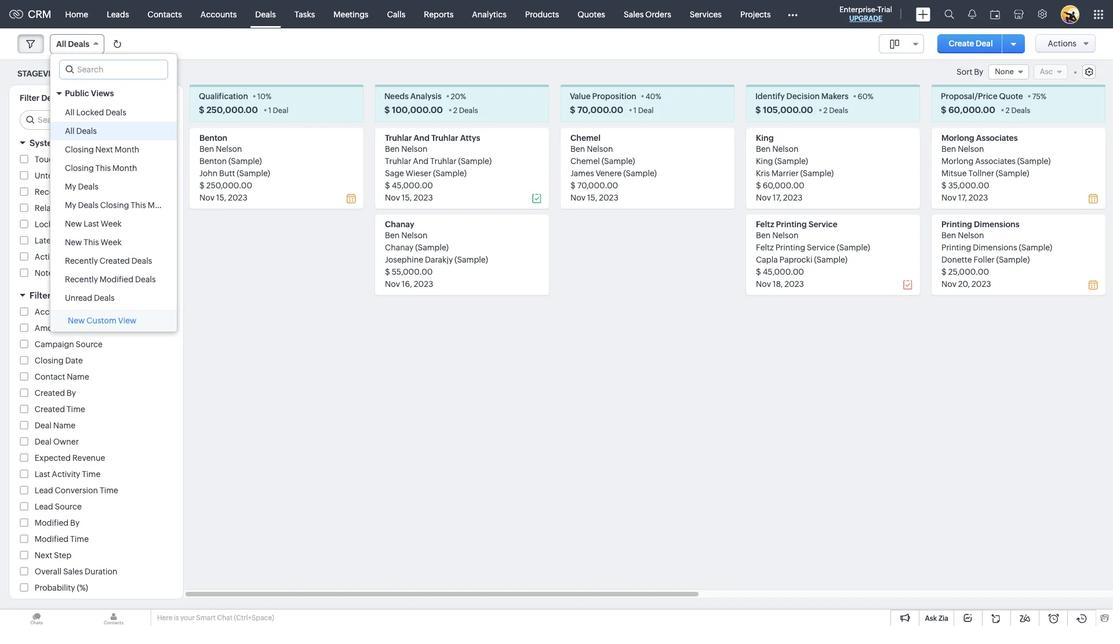 Task type: describe. For each thing, give the bounding box(es) containing it.
$ 100,000.00
[[384, 105, 443, 115]]

new for new this week
[[65, 238, 82, 247]]

week for new this week
[[101, 238, 122, 247]]

my deals option
[[50, 177, 177, 196]]

40 %
[[646, 92, 662, 101]]

1 horizontal spatial action
[[98, 204, 123, 213]]

filter for filter by fields
[[30, 291, 51, 301]]

related records action
[[35, 204, 123, 213]]

owner
[[53, 437, 79, 447]]

15, for benton ben nelson benton (sample) john butt (sample) $ 250,000.00 nov 15, 2023
[[216, 193, 226, 203]]

chanay (sample) link
[[385, 243, 449, 252]]

deals inside option
[[94, 293, 115, 303]]

calls
[[387, 10, 406, 19]]

by for filter
[[53, 291, 63, 301]]

ben inside king ben nelson king (sample) kris marrier (sample) $ 60,000.00 nov 17, 2023
[[756, 145, 771, 154]]

identify
[[756, 92, 785, 101]]

here
[[157, 614, 173, 622]]

15, inside truhlar and truhlar attys ben nelson truhlar and truhlar (sample) sage wieser (sample) $ 45,000.00 nov 15, 2023
[[402, 193, 412, 203]]

system defined filters button
[[9, 133, 183, 153]]

truhlar up sage wieser (sample) link
[[430, 157, 457, 166]]

$ down value
[[570, 105, 576, 115]]

king ben nelson king (sample) kris marrier (sample) $ 60,000.00 nov 17, 2023
[[756, 134, 834, 203]]

time up step
[[70, 535, 89, 544]]

(sample) down morlong associates (sample) link
[[996, 169, 1030, 178]]

25,000.00
[[949, 268, 989, 277]]

nelson inside 'feltz printing service ben nelson feltz printing service (sample) capla paprocki (sample) $ 45,000.00 nov 18, 2023'
[[773, 231, 799, 240]]

truhlar up truhlar and truhlar (sample) link
[[431, 134, 459, 143]]

feltz printing service (sample) link
[[756, 243, 870, 252]]

recently for recently modified deals
[[65, 275, 98, 284]]

1 benton from the top
[[199, 134, 227, 143]]

250,000.00 inside benton ben nelson benton (sample) john butt (sample) $ 250,000.00 nov 15, 2023
[[206, 181, 252, 190]]

king (sample) link
[[756, 157, 808, 166]]

$ inside 'feltz printing service ben nelson feltz printing service (sample) capla paprocki (sample) $ 45,000.00 nov 18, 2023'
[[756, 268, 761, 277]]

recently modified deals option
[[50, 270, 177, 289]]

ask
[[925, 615, 937, 623]]

source for lead source
[[55, 502, 82, 512]]

2 deals for 60,000.00
[[1006, 106, 1031, 115]]

1 vertical spatial locked
[[35, 220, 63, 229]]

sage
[[385, 169, 404, 178]]

(sample) down benton (sample) link
[[237, 169, 270, 178]]

deals up defined
[[76, 126, 97, 136]]

james venere (sample) link
[[571, 169, 657, 178]]

nelson inside benton ben nelson benton (sample) john butt (sample) $ 250,000.00 nov 15, 2023
[[216, 145, 242, 154]]

$ inside printing dimensions ben nelson printing dimensions (sample) donette foller (sample) $ 25,000.00 nov 20, 2023
[[942, 268, 947, 277]]

10 %
[[257, 92, 271, 101]]

chanay link
[[385, 220, 414, 229]]

new last week option
[[50, 215, 177, 233]]

2023 inside morlong associates ben nelson morlong associates (sample) mitsue tollner (sample) $ 35,000.00 nov 17, 2023
[[969, 193, 988, 203]]

products
[[525, 10, 559, 19]]

conversion
[[55, 486, 98, 495]]

70,000.00 inside chemel ben nelson chemel (sample) james venere (sample) $ 70,000.00 nov 15, 2023
[[577, 181, 618, 190]]

name for deal name
[[53, 421, 75, 430]]

closing for closing this month
[[65, 164, 94, 173]]

filter by fields button
[[9, 285, 183, 306]]

deal name
[[35, 421, 75, 430]]

nelson inside morlong associates ben nelson morlong associates (sample) mitsue tollner (sample) $ 35,000.00 nov 17, 2023
[[958, 145, 984, 154]]

activities
[[35, 252, 69, 262]]

$ inside benton ben nelson benton (sample) john butt (sample) $ 250,000.00 nov 15, 2023
[[199, 181, 205, 190]]

recently created deals
[[65, 256, 152, 266]]

this inside 'option'
[[131, 201, 146, 210]]

all deals option
[[50, 122, 177, 140]]

leads
[[107, 10, 129, 19]]

ben inside 'feltz printing service ben nelson feltz printing service (sample) capla paprocki (sample) $ 45,000.00 nov 18, 2023'
[[756, 231, 771, 240]]

printing dimensions ben nelson printing dimensions (sample) donette foller (sample) $ 25,000.00 nov 20, 2023
[[942, 220, 1053, 289]]

here is your smart chat (ctrl+space)
[[157, 614, 274, 622]]

1 chanay from the top
[[385, 220, 414, 229]]

by for created
[[67, 389, 76, 398]]

60
[[858, 92, 868, 101]]

month inside my deals closing this month 'option'
[[148, 201, 172, 210]]

account
[[35, 308, 67, 317]]

recently modified deals
[[65, 275, 156, 284]]

nov inside 'feltz printing service ben nelson feltz printing service (sample) capla paprocki (sample) $ 45,000.00 nov 18, 2023'
[[756, 280, 771, 289]]

new this week
[[65, 238, 122, 247]]

created inside option
[[100, 256, 130, 266]]

needs analysis
[[384, 92, 442, 101]]

0 vertical spatial service
[[809, 220, 838, 229]]

analysis
[[410, 92, 442, 101]]

1 for 250,000.00
[[268, 106, 271, 115]]

ben inside truhlar and truhlar attys ben nelson truhlar and truhlar (sample) sage wieser (sample) $ 45,000.00 nov 15, 2023
[[385, 145, 400, 154]]

contact name
[[35, 372, 89, 382]]

1 vertical spatial last
[[35, 470, 50, 479]]

my for my deals closing this month
[[65, 201, 76, 210]]

2 benton from the top
[[199, 157, 227, 166]]

0 vertical spatial 60,000.00
[[949, 105, 996, 115]]

proposal/price quote
[[941, 92, 1023, 101]]

signals image
[[968, 9, 977, 19]]

1 chemel from the top
[[571, 134, 601, 143]]

needs
[[384, 92, 409, 101]]

1 vertical spatial next
[[35, 551, 52, 560]]

record action
[[35, 187, 89, 197]]

nov inside king ben nelson king (sample) kris marrier (sample) $ 60,000.00 nov 17, 2023
[[756, 193, 771, 203]]

2 chanay from the top
[[385, 243, 414, 252]]

(sample) up 'john butt (sample)' link
[[229, 157, 262, 166]]

$ down "qualification"
[[199, 105, 204, 115]]

untouched records
[[35, 171, 110, 181]]

(sample) right darakjy
[[455, 255, 488, 265]]

activity
[[52, 470, 80, 479]]

none
[[995, 67, 1014, 76]]

deal up deal owner
[[35, 421, 52, 430]]

lead source
[[35, 502, 82, 512]]

products link
[[516, 0, 569, 28]]

new last week
[[65, 219, 122, 228]]

deals up all deals option
[[106, 108, 126, 117]]

1 vertical spatial sales
[[63, 567, 83, 577]]

untouched
[[35, 171, 77, 181]]

public views button
[[50, 84, 177, 103]]

upgrade
[[850, 14, 883, 23]]

closing for closing next month
[[65, 145, 94, 154]]

40
[[646, 92, 656, 101]]

time down revenue at the bottom
[[82, 470, 100, 479]]

2 for $ 60,000.00
[[1006, 106, 1010, 115]]

by for sort
[[974, 67, 984, 77]]

actions
[[1048, 39, 1077, 48]]

status
[[82, 236, 105, 245]]

(sample) up donette foller (sample) link at top right
[[1019, 243, 1053, 252]]

deals left by
[[41, 94, 63, 103]]

my deals closing this month
[[65, 201, 172, 210]]

100,000.00
[[392, 105, 443, 115]]

source for campaign source
[[76, 340, 103, 349]]

% for $ 100,000.00
[[460, 92, 466, 101]]

paprocki
[[780, 255, 813, 265]]

all for all locked deals option
[[65, 108, 75, 117]]

deals left tasks
[[255, 10, 276, 19]]

$ 70,000.00
[[570, 105, 624, 115]]

printing dimensions (sample) link
[[942, 243, 1053, 252]]

printing dimensions link
[[942, 220, 1020, 229]]

45,000.00 inside 'feltz printing service ben nelson feltz printing service (sample) capla paprocki (sample) $ 45,000.00 nov 18, 2023'
[[763, 268, 804, 277]]

% for $ 105,000.00
[[868, 92, 874, 101]]

deal down the 40 at the top of page
[[638, 106, 654, 115]]

20,
[[959, 280, 970, 289]]

account name
[[35, 308, 91, 317]]

nelson inside chemel ben nelson chemel (sample) james venere (sample) $ 70,000.00 nov 15, 2023
[[587, 145, 613, 154]]

morlong associates link
[[942, 134, 1018, 143]]

unread deals option
[[50, 289, 177, 307]]

$ down identify
[[756, 105, 761, 115]]

$ down the proposal/price
[[941, 105, 947, 115]]

(sample) right venere
[[624, 169, 657, 178]]

17, inside king ben nelson king (sample) kris marrier (sample) $ 60,000.00 nov 17, 2023
[[773, 193, 782, 203]]

$ down "needs"
[[384, 105, 390, 115]]

next inside option
[[95, 145, 113, 154]]

home link
[[56, 0, 98, 28]]

(sample) right marrier
[[801, 169, 834, 178]]

deal right $ 250,000.00
[[273, 106, 288, 115]]

unread
[[65, 293, 92, 303]]

2023 inside benton ben nelson benton (sample) john butt (sample) $ 250,000.00 nov 15, 2023
[[228, 193, 248, 203]]

time down created by
[[67, 405, 85, 414]]

0 vertical spatial action
[[64, 187, 89, 197]]

1 70,000.00 from the top
[[578, 105, 624, 115]]

created by
[[35, 389, 76, 398]]

quote
[[999, 92, 1023, 101]]

recently for recently created deals
[[65, 256, 98, 266]]

(ctrl+space)
[[234, 614, 274, 622]]

foller
[[974, 255, 995, 265]]

ben inside chemel ben nelson chemel (sample) james venere (sample) $ 70,000.00 nov 15, 2023
[[571, 145, 585, 154]]

None field
[[989, 64, 1029, 80]]

1 deal for $ 250,000.00
[[268, 106, 288, 115]]

1 deal for $ 70,000.00
[[634, 106, 654, 115]]

truhlar up sage
[[385, 157, 411, 166]]

(sample) up the kris marrier (sample) link
[[775, 157, 808, 166]]

2023 inside chanay ben nelson chanay (sample) josephine darakjy (sample) $ 55,000.00 nov 16, 2023
[[414, 280, 433, 289]]

chemel ben nelson chemel (sample) james venere (sample) $ 70,000.00 nov 15, 2023
[[571, 134, 657, 203]]

(sample) up josephine darakjy (sample) link
[[415, 243, 449, 252]]

expected revenue
[[35, 454, 105, 463]]

modified for modified time
[[35, 535, 69, 544]]

lead for lead source
[[35, 502, 53, 512]]

deals down 20 %
[[459, 106, 478, 115]]

created for created by
[[35, 389, 65, 398]]

week for new last week
[[101, 219, 122, 228]]

(sample) down printing dimensions (sample) link
[[997, 255, 1030, 265]]

reports
[[424, 10, 454, 19]]

is
[[174, 614, 179, 622]]

deals down makers
[[829, 106, 849, 115]]

60,000.00 inside king ben nelson king (sample) kris marrier (sample) $ 60,000.00 nov 17, 2023
[[763, 181, 805, 190]]

duration
[[85, 567, 117, 577]]

accounts link
[[191, 0, 246, 28]]

james
[[571, 169, 594, 178]]

(sample) down attys
[[458, 157, 492, 166]]

deal up the expected
[[35, 437, 52, 447]]

touched
[[35, 155, 68, 164]]

2 king from the top
[[756, 157, 773, 166]]

records for related
[[65, 204, 96, 213]]

$ inside king ben nelson king (sample) kris marrier (sample) $ 60,000.00 nov 17, 2023
[[756, 181, 761, 190]]

contact
[[35, 372, 65, 382]]

created time
[[35, 405, 85, 414]]

venere
[[596, 169, 622, 178]]

king link
[[756, 134, 774, 143]]

2023 inside printing dimensions ben nelson printing dimensions (sample) donette foller (sample) $ 25,000.00 nov 20, 2023
[[972, 280, 992, 289]]

truhlar and truhlar attys ben nelson truhlar and truhlar (sample) sage wieser (sample) $ 45,000.00 nov 15, 2023
[[385, 134, 492, 203]]

15, for chemel ben nelson chemel (sample) james venere (sample) $ 70,000.00 nov 15, 2023
[[587, 193, 598, 203]]

new for new custom view
[[68, 316, 85, 325]]

1 for 70,000.00
[[634, 106, 637, 115]]

(sample) up james venere (sample) link
[[602, 157, 635, 166]]

2023 inside 'feltz printing service ben nelson feltz printing service (sample) capla paprocki (sample) $ 45,000.00 nov 18, 2023'
[[785, 280, 804, 289]]

1 vertical spatial service
[[807, 243, 835, 252]]

all locked deals
[[65, 108, 126, 117]]

records for untouched
[[79, 171, 110, 181]]

(sample) down feltz printing service (sample) link
[[814, 255, 848, 265]]

modified for modified by
[[35, 519, 69, 528]]



Task type: locate. For each thing, give the bounding box(es) containing it.
next up closing this month
[[95, 145, 113, 154]]

enterprise-
[[840, 5, 878, 14]]

closing inside 'option'
[[100, 201, 129, 210]]

2 deals for 105,000.00
[[824, 106, 849, 115]]

all down by
[[65, 108, 75, 117]]

1 2 from the left
[[453, 106, 458, 115]]

2 2 from the left
[[824, 106, 828, 115]]

1 250,000.00 from the top
[[206, 105, 258, 115]]

capla paprocki (sample) link
[[756, 255, 848, 265]]

2023
[[228, 193, 248, 203], [414, 193, 433, 203], [599, 193, 619, 203], [783, 193, 803, 203], [969, 193, 988, 203], [414, 280, 433, 289], [785, 280, 804, 289], [972, 280, 992, 289]]

by up account name
[[53, 291, 63, 301]]

filter for filter deals by
[[20, 94, 40, 103]]

105,000.00
[[763, 105, 813, 115]]

all locked deals option
[[50, 103, 177, 122]]

1 morlong from the top
[[942, 134, 975, 143]]

month inside closing next month option
[[115, 145, 139, 154]]

by right sort
[[974, 67, 984, 77]]

calendar image
[[991, 10, 1000, 19]]

2 horizontal spatial 15,
[[587, 193, 598, 203]]

my inside my deals option
[[65, 182, 76, 191]]

mitsue
[[942, 169, 967, 178]]

1 vertical spatial month
[[112, 164, 137, 173]]

0 vertical spatial my
[[65, 182, 76, 191]]

2 horizontal spatial 2
[[1006, 106, 1010, 115]]

defined
[[62, 138, 95, 148]]

nov inside benton ben nelson benton (sample) john butt (sample) $ 250,000.00 nov 15, 2023
[[199, 193, 215, 203]]

sales inside 'link'
[[624, 10, 644, 19]]

public views region
[[50, 103, 177, 307]]

1 vertical spatial dimensions
[[973, 243, 1018, 252]]

1 vertical spatial 250,000.00
[[206, 181, 252, 190]]

analytics
[[472, 10, 507, 19]]

0 horizontal spatial 45,000.00
[[392, 181, 433, 190]]

% right makers
[[868, 92, 874, 101]]

2 15, from the left
[[402, 193, 412, 203]]

view
[[118, 316, 137, 325]]

deals up the unread deals option on the left of the page
[[135, 275, 156, 284]]

name for account name
[[69, 308, 91, 317]]

chemel up james
[[571, 157, 600, 166]]

new this week option
[[50, 233, 177, 252]]

Search text field
[[60, 60, 168, 79], [20, 111, 174, 129]]

0 horizontal spatial 60,000.00
[[763, 181, 805, 190]]

1 down 10 %
[[268, 106, 271, 115]]

All Deals field
[[50, 34, 104, 54]]

$ down the john
[[199, 181, 205, 190]]

1 vertical spatial this
[[131, 201, 146, 210]]

morlong down '$ 60,000.00'
[[942, 134, 975, 143]]

last activity time
[[35, 470, 100, 479]]

1 vertical spatial chanay
[[385, 243, 414, 252]]

(sample) down truhlar and truhlar (sample) link
[[433, 169, 467, 178]]

2 vertical spatial name
[[53, 421, 75, 430]]

250,000.00 down "qualification"
[[206, 105, 258, 115]]

0 vertical spatial morlong
[[942, 134, 975, 143]]

2023 down 'john butt (sample)' link
[[228, 193, 248, 203]]

$ 250,000.00
[[199, 105, 258, 115]]

next
[[95, 145, 113, 154], [35, 551, 52, 560]]

$ inside morlong associates ben nelson morlong associates (sample) mitsue tollner (sample) $ 35,000.00 nov 17, 2023
[[942, 181, 947, 190]]

2 vertical spatial this
[[84, 238, 99, 247]]

deals down quote
[[1012, 106, 1031, 115]]

2023 right 20,
[[972, 280, 992, 289]]

meetings
[[334, 10, 369, 19]]

1 vertical spatial associates
[[976, 157, 1016, 166]]

truhlar down $ 100,000.00
[[385, 134, 412, 143]]

0 vertical spatial benton
[[199, 134, 227, 143]]

my down "untouched records"
[[65, 182, 76, 191]]

2 week from the top
[[101, 238, 122, 247]]

2 down makers
[[824, 106, 828, 115]]

deals inside field
[[68, 39, 89, 49]]

created for created time
[[35, 405, 65, 414]]

and up wieser
[[413, 157, 429, 166]]

250,000.00 down the butt
[[206, 181, 252, 190]]

ben inside chanay ben nelson chanay (sample) josephine darakjy (sample) $ 55,000.00 nov 16, 2023
[[385, 231, 400, 240]]

1 vertical spatial morlong
[[942, 157, 974, 166]]

45,000.00 inside truhlar and truhlar attys ben nelson truhlar and truhlar (sample) sage wieser (sample) $ 45,000.00 nov 15, 2023
[[392, 181, 433, 190]]

this down closing next month
[[95, 164, 111, 173]]

wieser
[[406, 169, 432, 178]]

0 vertical spatial all deals
[[56, 39, 89, 49]]

$ inside chanay ben nelson chanay (sample) josephine darakjy (sample) $ 55,000.00 nov 16, 2023
[[385, 268, 390, 277]]

ben inside benton ben nelson benton (sample) john butt (sample) $ 250,000.00 nov 15, 2023
[[199, 145, 214, 154]]

2 down 20
[[453, 106, 458, 115]]

records for touched
[[70, 155, 101, 164]]

search text field up system defined filters dropdown button
[[20, 111, 174, 129]]

0 vertical spatial 250,000.00
[[206, 105, 258, 115]]

and down 100,000.00
[[414, 134, 430, 143]]

3 2 from the left
[[1006, 106, 1010, 115]]

2 17, from the left
[[959, 193, 967, 203]]

contacts link
[[138, 0, 191, 28]]

calls link
[[378, 0, 415, 28]]

crm
[[28, 8, 51, 20]]

chanay up josephine
[[385, 243, 414, 252]]

date
[[65, 356, 83, 366]]

2 % from the left
[[460, 92, 466, 101]]

source down conversion
[[55, 502, 82, 512]]

filter inside dropdown button
[[30, 291, 51, 301]]

0 vertical spatial lead
[[35, 486, 53, 495]]

projects
[[741, 10, 771, 19]]

enterprise-trial upgrade
[[840, 5, 893, 23]]

2 vertical spatial created
[[35, 405, 65, 414]]

nov inside chemel ben nelson chemel (sample) james venere (sample) $ 70,000.00 nov 15, 2023
[[571, 193, 586, 203]]

modified up next step
[[35, 535, 69, 544]]

nelson
[[216, 145, 242, 154], [401, 145, 428, 154], [587, 145, 613, 154], [773, 145, 799, 154], [958, 145, 984, 154], [401, 231, 428, 240], [773, 231, 799, 240], [958, 231, 984, 240]]

2 2 deals from the left
[[824, 106, 849, 115]]

$ down the capla
[[756, 268, 761, 277]]

0 vertical spatial chanay
[[385, 220, 414, 229]]

0 vertical spatial name
[[69, 308, 91, 317]]

new up activities
[[65, 238, 82, 247]]

$ down kris
[[756, 181, 761, 190]]

1 vertical spatial action
[[98, 204, 123, 213]]

chats image
[[0, 610, 73, 626]]

18,
[[773, 280, 783, 289]]

17, inside morlong associates ben nelson morlong associates (sample) mitsue tollner (sample) $ 35,000.00 nov 17, 2023
[[959, 193, 967, 203]]

2 lead from the top
[[35, 502, 53, 512]]

darakjy
[[425, 255, 453, 265]]

1 vertical spatial 60,000.00
[[763, 181, 805, 190]]

0 vertical spatial all
[[56, 39, 66, 49]]

nov down the john
[[199, 193, 215, 203]]

1 recently from the top
[[65, 256, 98, 266]]

my inside my deals closing this month 'option'
[[65, 201, 76, 210]]

locked inside option
[[76, 108, 104, 117]]

0 vertical spatial modified
[[100, 275, 133, 284]]

kris marrier (sample) link
[[756, 169, 834, 178]]

modified inside option
[[100, 275, 133, 284]]

2 for $ 105,000.00
[[824, 106, 828, 115]]

2 250,000.00 from the top
[[206, 181, 252, 190]]

deals inside option
[[78, 182, 99, 191]]

2 horizontal spatial 2 deals
[[1006, 106, 1031, 115]]

45,000.00
[[392, 181, 433, 190], [763, 268, 804, 277]]

josephine
[[385, 255, 423, 265]]

benton link
[[199, 134, 227, 143]]

attys
[[460, 134, 480, 143]]

1 horizontal spatial 45,000.00
[[763, 268, 804, 277]]

nelson up king (sample) link
[[773, 145, 799, 154]]

modified down lead source
[[35, 519, 69, 528]]

locked down public views
[[76, 108, 104, 117]]

sales up (%)
[[63, 567, 83, 577]]

1 vertical spatial chemel
[[571, 157, 600, 166]]

action
[[64, 187, 89, 197], [98, 204, 123, 213]]

signals element
[[962, 0, 984, 28]]

closing next month option
[[50, 140, 177, 159]]

leads link
[[98, 0, 138, 28]]

week
[[101, 219, 122, 228], [101, 238, 122, 247]]

% for $ 70,000.00
[[656, 92, 662, 101]]

lead for lead conversion time
[[35, 486, 53, 495]]

nelson down morlong associates link
[[958, 145, 984, 154]]

donette foller (sample) link
[[942, 255, 1030, 265]]

nelson inside printing dimensions ben nelson printing dimensions (sample) donette foller (sample) $ 25,000.00 nov 20, 2023
[[958, 231, 984, 240]]

overall
[[35, 567, 62, 577]]

2 70,000.00 from the top
[[577, 181, 618, 190]]

1 vertical spatial benton
[[199, 157, 227, 166]]

nov inside chanay ben nelson chanay (sample) josephine darakjy (sample) $ 55,000.00 nov 16, 2023
[[385, 280, 400, 289]]

revenue
[[72, 454, 105, 463]]

amount
[[35, 324, 65, 333]]

chemel
[[571, 134, 601, 143], [571, 157, 600, 166]]

create deal button
[[937, 34, 1005, 53]]

2 recently from the top
[[65, 275, 98, 284]]

0 vertical spatial this
[[95, 164, 111, 173]]

None field
[[879, 34, 924, 53]]

1 vertical spatial name
[[67, 372, 89, 382]]

month for closing next month
[[115, 145, 139, 154]]

0 vertical spatial king
[[756, 134, 774, 143]]

month up my deals option
[[112, 164, 137, 173]]

nov inside truhlar and truhlar attys ben nelson truhlar and truhlar (sample) sage wieser (sample) $ 45,000.00 nov 15, 2023
[[385, 193, 400, 203]]

nelson inside truhlar and truhlar attys ben nelson truhlar and truhlar (sample) sage wieser (sample) $ 45,000.00 nov 15, 2023
[[401, 145, 428, 154]]

associates up mitsue tollner (sample) link
[[976, 157, 1016, 166]]

sort
[[957, 67, 973, 77]]

new custom view link
[[50, 311, 177, 332]]

last inside option
[[84, 219, 99, 228]]

contacts image
[[77, 610, 150, 626]]

2 for $ 100,000.00
[[453, 106, 458, 115]]

0 vertical spatial feltz
[[756, 220, 775, 229]]

1 horizontal spatial 2
[[824, 106, 828, 115]]

0 vertical spatial week
[[101, 219, 122, 228]]

lead conversion time
[[35, 486, 118, 495]]

2023 inside truhlar and truhlar attys ben nelson truhlar and truhlar (sample) sage wieser (sample) $ 45,000.00 nov 15, 2023
[[414, 193, 433, 203]]

1 vertical spatial week
[[101, 238, 122, 247]]

3 % from the left
[[656, 92, 662, 101]]

0 vertical spatial 70,000.00
[[578, 105, 624, 115]]

probability
[[35, 584, 75, 593]]

my for my deals
[[65, 182, 76, 191]]

all inside all deals option
[[65, 126, 75, 136]]

$ down donette
[[942, 268, 947, 277]]

by inside the filter by fields dropdown button
[[53, 291, 63, 301]]

all for all deals option
[[65, 126, 75, 136]]

1 vertical spatial all
[[65, 108, 75, 117]]

0 horizontal spatial 15,
[[216, 193, 226, 203]]

deals up recently modified deals option
[[132, 256, 152, 266]]

king up kris
[[756, 157, 773, 166]]

recently created deals option
[[50, 252, 177, 270]]

closing for closing date
[[35, 356, 64, 366]]

% for $ 250,000.00
[[266, 92, 271, 101]]

0 vertical spatial source
[[76, 340, 103, 349]]

Other Modules field
[[780, 5, 805, 23]]

0 vertical spatial recently
[[65, 256, 98, 266]]

week up "recently created deals" option
[[101, 238, 122, 247]]

0 vertical spatial sales
[[624, 10, 644, 19]]

lead up lead source
[[35, 486, 53, 495]]

0 vertical spatial associates
[[976, 134, 1018, 143]]

1 horizontal spatial 60,000.00
[[949, 105, 996, 115]]

1 vertical spatial modified
[[35, 519, 69, 528]]

2 1 from the left
[[634, 106, 637, 115]]

5 % from the left
[[1041, 92, 1047, 101]]

2023 down venere
[[599, 193, 619, 203]]

chemel up chemel (sample) link
[[571, 134, 601, 143]]

2 chemel from the top
[[571, 157, 600, 166]]

action up new last week option
[[98, 204, 123, 213]]

0 vertical spatial records
[[70, 155, 101, 164]]

2 feltz from the top
[[756, 243, 774, 252]]

0 horizontal spatial sales
[[63, 567, 83, 577]]

new down related records action
[[65, 219, 82, 228]]

latest
[[35, 236, 58, 245]]

capla
[[756, 255, 778, 265]]

60,000.00 down marrier
[[763, 181, 805, 190]]

ben down 'chemel' link at the top of page
[[571, 145, 585, 154]]

$ inside truhlar and truhlar attys ben nelson truhlar and truhlar (sample) sage wieser (sample) $ 45,000.00 nov 15, 2023
[[385, 181, 390, 190]]

ben inside printing dimensions ben nelson printing dimensions (sample) donette foller (sample) $ 25,000.00 nov 20, 2023
[[942, 231, 957, 240]]

ben up donette
[[942, 231, 957, 240]]

0 horizontal spatial 17,
[[773, 193, 782, 203]]

create
[[949, 39, 975, 48]]

name down "date"
[[67, 372, 89, 382]]

created down contact
[[35, 389, 65, 398]]

1 vertical spatial all deals
[[65, 126, 97, 136]]

donette
[[942, 255, 972, 265]]

1 vertical spatial king
[[756, 157, 773, 166]]

1 vertical spatial and
[[413, 157, 429, 166]]

2 deals down 20 %
[[453, 106, 478, 115]]

0 vertical spatial search text field
[[60, 60, 168, 79]]

morlong associates (sample) link
[[942, 157, 1051, 166]]

profile element
[[1054, 0, 1087, 28]]

nelson down feltz printing service link
[[773, 231, 799, 240]]

ben down 'benton' link
[[199, 145, 214, 154]]

1 week from the top
[[101, 219, 122, 228]]

2 vertical spatial all
[[65, 126, 75, 136]]

feltz printing service ben nelson feltz printing service (sample) capla paprocki (sample) $ 45,000.00 nov 18, 2023
[[756, 220, 870, 289]]

search image
[[945, 9, 955, 19]]

0 vertical spatial filter
[[20, 94, 40, 103]]

2023 down 55,000.00
[[414, 280, 433, 289]]

$ down the mitsue
[[942, 181, 947, 190]]

search text field up the public views button
[[60, 60, 168, 79]]

1 horizontal spatial 2 deals
[[824, 106, 849, 115]]

associates up morlong associates (sample) link
[[976, 134, 1018, 143]]

sort by
[[957, 67, 984, 77]]

60 %
[[858, 92, 874, 101]]

services
[[690, 10, 722, 19]]

nelson down printing dimensions link
[[958, 231, 984, 240]]

1 vertical spatial lead
[[35, 502, 53, 512]]

1 vertical spatial source
[[55, 502, 82, 512]]

mitsue tollner (sample) link
[[942, 169, 1030, 178]]

0 vertical spatial and
[[414, 134, 430, 143]]

1 feltz from the top
[[756, 220, 775, 229]]

records down defined
[[70, 155, 101, 164]]

closing this month option
[[50, 159, 177, 177]]

campaign source
[[35, 340, 103, 349]]

0 vertical spatial new
[[65, 219, 82, 228]]

0 vertical spatial chemel
[[571, 134, 601, 143]]

deals down "untouched records"
[[78, 182, 99, 191]]

0 horizontal spatial 1 deal
[[268, 106, 288, 115]]

campaign
[[35, 340, 74, 349]]

1 % from the left
[[266, 92, 271, 101]]

2 morlong from the top
[[942, 157, 974, 166]]

15, inside chemel ben nelson chemel (sample) james venere (sample) $ 70,000.00 nov 15, 2023
[[587, 193, 598, 203]]

3 2 deals from the left
[[1006, 106, 1031, 115]]

1 2 deals from the left
[[453, 106, 478, 115]]

45,000.00 up the 18,
[[763, 268, 804, 277]]

1 horizontal spatial 1 deal
[[634, 106, 654, 115]]

1 deal down the 40 at the top of page
[[634, 106, 654, 115]]

nov inside printing dimensions ben nelson printing dimensions (sample) donette foller (sample) $ 25,000.00 nov 20, 2023
[[942, 280, 957, 289]]

0 horizontal spatial 2 deals
[[453, 106, 478, 115]]

0 horizontal spatial next
[[35, 551, 52, 560]]

chat
[[217, 614, 233, 622]]

1 vertical spatial search text field
[[20, 111, 174, 129]]

feltz printing service link
[[756, 220, 838, 229]]

modified time
[[35, 535, 89, 544]]

1 horizontal spatial 1
[[634, 106, 637, 115]]

name for contact name
[[67, 372, 89, 382]]

morlong up the mitsue
[[942, 157, 974, 166]]

2 vertical spatial records
[[65, 204, 96, 213]]

0 horizontal spatial 1
[[268, 106, 271, 115]]

ben inside morlong associates ben nelson morlong associates (sample) mitsue tollner (sample) $ 35,000.00 nov 17, 2023
[[942, 145, 957, 154]]

0 vertical spatial locked
[[76, 108, 104, 117]]

sales
[[624, 10, 644, 19], [63, 567, 83, 577]]

0 vertical spatial created
[[100, 256, 130, 266]]

chanay ben nelson chanay (sample) josephine darakjy (sample) $ 55,000.00 nov 16, 2023
[[385, 220, 488, 289]]

2 vertical spatial month
[[148, 201, 172, 210]]

1 15, from the left
[[216, 193, 226, 203]]

filter deals by
[[20, 94, 74, 103]]

month inside closing this month option
[[112, 164, 137, 173]]

2 1 deal from the left
[[634, 106, 654, 115]]

1 king from the top
[[756, 134, 774, 143]]

meetings link
[[324, 0, 378, 28]]

2 deals for 100,000.00
[[453, 106, 478, 115]]

expected
[[35, 454, 71, 463]]

records up new last week
[[65, 204, 96, 213]]

my down record action
[[65, 201, 76, 210]]

filter down stageview
[[20, 94, 40, 103]]

2 down quote
[[1006, 106, 1010, 115]]

2023 down the kris marrier (sample) link
[[783, 193, 803, 203]]

public
[[65, 89, 89, 98]]

1 vertical spatial new
[[65, 238, 82, 247]]

king up king (sample) link
[[756, 134, 774, 143]]

2 deals down makers
[[824, 106, 849, 115]]

all inside all locked deals option
[[65, 108, 75, 117]]

all inside all deals field
[[56, 39, 66, 49]]

% for $ 60,000.00
[[1041, 92, 1047, 101]]

1 horizontal spatial sales
[[624, 10, 644, 19]]

benton up benton (sample) link
[[199, 134, 227, 143]]

nelson inside king ben nelson king (sample) kris marrier (sample) $ 60,000.00 nov 17, 2023
[[773, 145, 799, 154]]

1 horizontal spatial 15,
[[402, 193, 412, 203]]

this
[[95, 164, 111, 173], [131, 201, 146, 210], [84, 238, 99, 247]]

nelson inside chanay ben nelson chanay (sample) josephine darakjy (sample) $ 55,000.00 nov 16, 2023
[[401, 231, 428, 240]]

my deals closing this month option
[[50, 196, 177, 215]]

create menu image
[[916, 7, 931, 21]]

(sample) up capla paprocki (sample) link
[[837, 243, 870, 252]]

nov inside morlong associates ben nelson morlong associates (sample) mitsue tollner (sample) $ 35,000.00 nov 17, 2023
[[942, 193, 957, 203]]

$
[[199, 105, 204, 115], [384, 105, 390, 115], [570, 105, 576, 115], [756, 105, 761, 115], [941, 105, 947, 115], [199, 181, 205, 190], [385, 181, 390, 190], [571, 181, 576, 190], [756, 181, 761, 190], [942, 181, 947, 190], [385, 268, 390, 277], [756, 268, 761, 277], [942, 268, 947, 277]]

0 vertical spatial dimensions
[[974, 220, 1020, 229]]

new for new last week
[[65, 219, 82, 228]]

2023 inside chemel ben nelson chemel (sample) james venere (sample) $ 70,000.00 nov 15, 2023
[[599, 193, 619, 203]]

1 vertical spatial 45,000.00
[[763, 268, 804, 277]]

2 vertical spatial new
[[68, 316, 85, 325]]

15, inside benton ben nelson benton (sample) john butt (sample) $ 250,000.00 nov 15, 2023
[[216, 193, 226, 203]]

1 my from the top
[[65, 182, 76, 191]]

filter
[[20, 94, 40, 103], [30, 291, 51, 301]]

system
[[30, 138, 60, 148]]

chanay up chanay (sample) link
[[385, 220, 414, 229]]

1 vertical spatial records
[[79, 171, 110, 181]]

45,000.00 down wieser
[[392, 181, 433, 190]]

60,000.00 down the proposal/price
[[949, 105, 996, 115]]

modified up the unread deals option on the left of the page
[[100, 275, 133, 284]]

1 1 deal from the left
[[268, 106, 288, 115]]

time right conversion
[[100, 486, 118, 495]]

all deals inside option
[[65, 126, 97, 136]]

benton ben nelson benton (sample) john butt (sample) $ 250,000.00 nov 15, 2023
[[199, 134, 270, 203]]

2 vertical spatial modified
[[35, 535, 69, 544]]

new custom view
[[68, 316, 137, 325]]

records
[[70, 155, 101, 164], [79, 171, 110, 181], [65, 204, 96, 213]]

this down my deals option
[[131, 201, 146, 210]]

$ inside chemel ben nelson chemel (sample) james venere (sample) $ 70,000.00 nov 15, 2023
[[571, 181, 576, 190]]

system defined filters
[[30, 138, 123, 148]]

closing up touched records
[[65, 145, 94, 154]]

this for week
[[84, 238, 99, 247]]

this for month
[[95, 164, 111, 173]]

deals inside 'option'
[[78, 201, 99, 210]]

search element
[[938, 0, 962, 28]]

75 %
[[1033, 92, 1047, 101]]

1 deal
[[268, 106, 288, 115], [634, 106, 654, 115]]

1 1 from the left
[[268, 106, 271, 115]]

1 vertical spatial recently
[[65, 275, 98, 284]]

all deals inside field
[[56, 39, 89, 49]]

1 horizontal spatial 17,
[[959, 193, 967, 203]]

morlong associates ben nelson morlong associates (sample) mitsue tollner (sample) $ 35,000.00 nov 17, 2023
[[942, 134, 1051, 203]]

locked
[[76, 108, 104, 117], [35, 220, 63, 229]]

deals down recently modified deals
[[94, 293, 115, 303]]

1 lead from the top
[[35, 486, 53, 495]]

1 vertical spatial filter
[[30, 291, 51, 301]]

nov down kris
[[756, 193, 771, 203]]

deal inside 'button'
[[976, 39, 993, 48]]

0 horizontal spatial locked
[[35, 220, 63, 229]]

this down new last week
[[84, 238, 99, 247]]

0 horizontal spatial 2
[[453, 106, 458, 115]]

ben up the capla
[[756, 231, 771, 240]]

1 horizontal spatial next
[[95, 145, 113, 154]]

4 % from the left
[[868, 92, 874, 101]]

1 horizontal spatial last
[[84, 219, 99, 228]]

associates
[[976, 134, 1018, 143], [976, 157, 1016, 166]]

0 vertical spatial month
[[115, 145, 139, 154]]

2 my from the top
[[65, 201, 76, 210]]

by for modified
[[70, 519, 80, 528]]

3 15, from the left
[[587, 193, 598, 203]]

1 17, from the left
[[773, 193, 782, 203]]

0 horizontal spatial last
[[35, 470, 50, 479]]

1 vertical spatial my
[[65, 201, 76, 210]]

name down unread
[[69, 308, 91, 317]]

(sample) up mitsue tollner (sample) link
[[1018, 157, 1051, 166]]

size image
[[890, 39, 899, 49]]

15, down wieser
[[402, 193, 412, 203]]

john
[[199, 169, 218, 178]]

crm link
[[9, 8, 51, 20]]

1 vertical spatial feltz
[[756, 243, 774, 252]]

kris
[[756, 169, 770, 178]]

profile image
[[1061, 5, 1080, 23]]

1 vertical spatial 70,000.00
[[577, 181, 618, 190]]

2023 inside king ben nelson king (sample) kris marrier (sample) $ 60,000.00 nov 17, 2023
[[783, 193, 803, 203]]

next step
[[35, 551, 72, 560]]

week down my deals closing this month 'option'
[[101, 219, 122, 228]]

makers
[[822, 92, 849, 101]]

create menu element
[[909, 0, 938, 28]]

month for closing this month
[[112, 164, 137, 173]]



Task type: vqa. For each thing, say whether or not it's contained in the screenshot.
the "Records" to the top
yes



